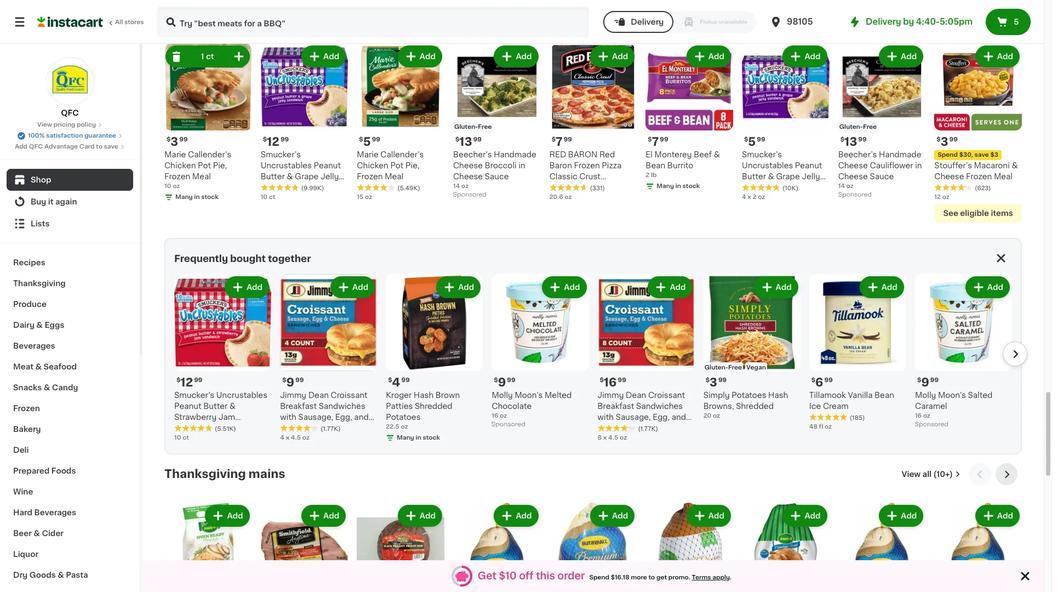 Task type: locate. For each thing, give the bounding box(es) containing it.
1 4.5 from the left
[[291, 435, 301, 441]]

oz inside beecher's handmade cheese broccoli in cheese sauce 14 oz
[[462, 183, 469, 189]]

2 marie from the left
[[357, 151, 379, 159]]

2 horizontal spatial 9
[[922, 377, 930, 389]]

2 horizontal spatial 5
[[1015, 18, 1020, 26]]

breakfast up '4 x 4.5 oz'
[[280, 403, 317, 410]]

(331)
[[590, 186, 605, 192]]

1 cheese, from the left
[[280, 425, 312, 432]]

butter for (5.51k)
[[204, 403, 228, 410]]

shredded down brown
[[415, 403, 453, 410]]

16 up jimmy dean croissant breakfast sandwiches with sausage, egg, and cheese, frozen, 8 count
[[604, 377, 617, 389]]

2 beecher's from the left
[[839, 151, 878, 159]]

1 and from the left
[[354, 414, 369, 421]]

sandwiches for 9
[[319, 403, 366, 410]]

and
[[354, 414, 369, 421], [672, 414, 687, 421]]

2 pot from the left
[[391, 162, 404, 170]]

0 horizontal spatial chicken
[[165, 162, 196, 170]]

in down kroger hash brown patties shredded potatoes 22.5 oz
[[416, 435, 422, 441]]

pie, for marie callender's chicken pot pie, frozen meal
[[406, 162, 420, 170]]

sausage, up "8 x 4.5 oz"
[[616, 414, 651, 421]]

13 up beecher's handmade cheese broccoli in cheese sauce 14 oz
[[460, 136, 473, 148]]

in
[[519, 162, 526, 170], [916, 162, 923, 170], [676, 183, 682, 189], [194, 194, 200, 200], [416, 435, 422, 441]]

0 horizontal spatial gluten-
[[455, 124, 478, 130]]

molly for molly moon's melted chocolate
[[492, 392, 513, 399]]

0 horizontal spatial pie,
[[213, 162, 227, 170]]

sponsored badge image down beecher's handmade cheese broccoli in cheese sauce 14 oz
[[454, 192, 487, 198]]

1 chicken from the left
[[165, 162, 196, 170]]

1 horizontal spatial thanksgiving
[[165, 469, 246, 480]]

$ 9 99 up "caramel"
[[918, 377, 940, 389]]

bean up lb
[[646, 162, 666, 170]]

shredded inside simply potatoes hash browns, shredded 20 oz
[[737, 403, 774, 410]]

2 cheese, from the left
[[598, 425, 630, 432]]

1 $ 9 99 from the left
[[282, 377, 304, 389]]

moon's inside molly moon's melted chocolate 16 oz
[[515, 392, 543, 399]]

molly inside molly moon's melted chocolate 16 oz
[[492, 392, 513, 399]]

monterey
[[655, 151, 692, 159]]

14 inside beecher's handmade cheese broccoli in cheese sauce 14 oz
[[454, 183, 460, 189]]

smucker's for (9.99k)
[[261, 151, 301, 159]]

2 egg, from the left
[[653, 414, 670, 421]]

0 horizontal spatial 7
[[556, 136, 563, 148]]

butter inside smucker's uncrustables peanut butter & strawberry jam sandwich
[[204, 403, 228, 410]]

$ 16 99
[[600, 377, 627, 389]]

2 sauce from the left
[[871, 173, 895, 181]]

2 molly from the left
[[916, 392, 937, 399]]

0 horizontal spatial x
[[286, 435, 290, 441]]

peanut for (10k)
[[796, 162, 823, 170]]

9 up the jimmy dean croissant breakfast sandwiches with sausage, egg, and cheese, frozen, 4 count
[[287, 377, 295, 389]]

2 jimmy from the left
[[598, 392, 624, 399]]

8
[[662, 425, 667, 432], [598, 435, 602, 441]]

sponsored badge image for molly moon's salted caramel
[[916, 422, 949, 428]]

cheese, inside jimmy dean croissant breakfast sandwiches with sausage, egg, and cheese, frozen, 8 count
[[598, 425, 630, 432]]

$ inside $ 16 99
[[600, 378, 604, 384]]

1 smucker's uncrustables peanut butter & grape jelly sandwich from the left
[[743, 151, 823, 192]]

get
[[657, 574, 667, 580]]

qfc up the view pricing policy link
[[61, 109, 79, 117]]

sauce inside beecher's handmade cheese broccoli in cheese sauce 14 oz
[[485, 173, 509, 181]]

jimmy inside the jimmy dean croissant breakfast sandwiches with sausage, egg, and cheese, frozen, 4 count
[[280, 392, 307, 399]]

chicken inside marie callender's chicken pot pie, frozen meal
[[357, 162, 389, 170]]

1 horizontal spatial pot
[[391, 162, 404, 170]]

$16.18
[[611, 574, 630, 580]]

recipes link
[[7, 252, 133, 273]]

remove marie callender's chicken pot pie, frozen meal image
[[170, 50, 183, 63]]

1 horizontal spatial 10 ct
[[261, 194, 276, 200]]

2 vertical spatial many
[[397, 435, 415, 441]]

sandwiches inside jimmy dean croissant breakfast sandwiches with sausage, egg, and cheese, frozen, 8 count
[[637, 403, 683, 410]]

free up broccoli
[[478, 124, 492, 130]]

$ 13 99 up beecher's handmade cheese broccoli in cheese sauce 14 oz
[[456, 136, 482, 148]]

$ 4 99
[[388, 377, 410, 389]]

liquor
[[13, 551, 38, 558]]

0 vertical spatial to
[[96, 144, 102, 150]]

count inside the jimmy dean croissant breakfast sandwiches with sausage, egg, and cheese, frozen, 4 count
[[351, 425, 375, 432]]

delivery by 4:40-5:05pm link
[[849, 15, 973, 29]]

sandwich inside smucker's uncrustables peanut butter & strawberry jam sandwich
[[174, 425, 212, 432]]

dean inside jimmy dean croissant breakfast sandwiches with sausage, egg, and cheese, frozen, 8 count
[[626, 392, 647, 399]]

0 vertical spatial 10
[[165, 183, 171, 189]]

shredded right browns,
[[737, 403, 774, 410]]

brown
[[436, 392, 460, 399]]

add
[[324, 52, 340, 60], [420, 52, 436, 60], [516, 52, 532, 60], [613, 52, 629, 60], [709, 52, 725, 60], [805, 52, 821, 60], [902, 52, 918, 60], [998, 52, 1014, 60], [15, 144, 27, 150], [247, 284, 263, 291], [353, 284, 369, 291], [459, 284, 475, 291], [564, 284, 580, 291], [670, 284, 686, 291], [776, 284, 792, 291], [882, 284, 898, 291], [988, 284, 1004, 291], [227, 512, 243, 520], [324, 512, 340, 520], [420, 512, 436, 520], [516, 512, 532, 520], [613, 512, 629, 520], [709, 512, 725, 520], [805, 512, 821, 520], [902, 512, 918, 520], [998, 512, 1014, 520]]

handmade inside beecher's handmade cheese broccoli in cheese sauce 14 oz
[[494, 151, 537, 159]]

10 ct for smucker's uncrustables peanut butter & strawberry jam sandwich
[[174, 435, 189, 441]]

butter for (9.99k)
[[261, 173, 285, 181]]

2 $ 9 99 from the left
[[494, 377, 516, 389]]

beecher's
[[454, 151, 492, 159], [839, 151, 878, 159]]

$ 3 99 for marie callender's chicken pot pie, frozen meal
[[167, 136, 188, 148]]

croissant inside jimmy dean croissant breakfast sandwiches with sausage, egg, and cheese, frozen, 8 count
[[649, 392, 686, 399]]

2 jelly from the left
[[321, 173, 339, 181]]

beecher's up cauliflower
[[839, 151, 878, 159]]

0 horizontal spatial $ 9 99
[[282, 377, 304, 389]]

melted
[[545, 392, 572, 399]]

pricing
[[54, 122, 75, 128]]

peanut up (10k)
[[796, 162, 823, 170]]

handmade inside beecher's handmade cheese cauliflower in cheese sauce 14 oz
[[880, 151, 922, 159]]

pot inside marie callender's chicken pot pie, frozen meal
[[391, 162, 404, 170]]

16 down chocolate
[[492, 413, 499, 419]]

jelly for 5
[[802, 173, 821, 181]]

0 horizontal spatial $ 3 99
[[167, 136, 188, 148]]

1 vertical spatial 8
[[598, 435, 602, 441]]

peanut up strawberry
[[174, 403, 202, 410]]

shredded inside kroger hash brown patties shredded potatoes 22.5 oz
[[415, 403, 453, 410]]

jimmy down $ 16 99
[[598, 392, 624, 399]]

frozen link
[[7, 398, 133, 419]]

to left get
[[649, 574, 656, 580]]

chicken inside 'marie callender's chicken pot pie, frozen meal 10 oz'
[[165, 162, 196, 170]]

1 horizontal spatial 14
[[839, 183, 846, 189]]

0 horizontal spatial 10 ct
[[174, 435, 189, 441]]

all stores
[[115, 19, 144, 25]]

stock inside product group
[[423, 435, 440, 441]]

0 horizontal spatial $ 12 99
[[177, 377, 203, 389]]

marie inside marie callender's chicken pot pie, frozen meal
[[357, 151, 379, 159]]

2 croissant from the left
[[649, 392, 686, 399]]

peanut inside smucker's uncrustables peanut butter & strawberry jam sandwich
[[174, 403, 202, 410]]

1 horizontal spatial croissant
[[649, 392, 686, 399]]

2 handmade from the left
[[880, 151, 922, 159]]

sauce for cauliflower
[[871, 173, 895, 181]]

gluten- up simply
[[705, 365, 729, 371]]

0 vertical spatial thanksgiving
[[13, 280, 66, 287]]

spend up stouffer's
[[939, 152, 959, 158]]

3 up 'marie callender's chicken pot pie, frozen meal 10 oz' in the left top of the page
[[171, 136, 178, 148]]

1 (1.77k) from the left
[[321, 426, 341, 432]]

frozen, for 9
[[314, 425, 342, 432]]

sauce down broccoli
[[485, 173, 509, 181]]

0 horizontal spatial sandwich
[[174, 425, 212, 432]]

uncrustables up (10k)
[[743, 162, 794, 170]]

jimmy for 16
[[598, 392, 624, 399]]

save left $3
[[975, 152, 990, 158]]

0 horizontal spatial jimmy
[[280, 392, 307, 399]]

gluten- for beecher's handmade cheese cauliflower in cheese sauce
[[840, 124, 864, 130]]

in down 'marie callender's chicken pot pie, frozen meal 10 oz' in the left top of the page
[[194, 194, 200, 200]]

view
[[896, 11, 915, 18], [37, 122, 52, 128], [902, 471, 921, 478]]

breakfast down $ 16 99
[[598, 403, 635, 410]]

meat & seafood link
[[7, 356, 133, 377]]

close image
[[1019, 570, 1033, 583]]

gluten- up beecher's handmade cheese broccoli in cheese sauce 14 oz
[[455, 124, 478, 130]]

guarantee
[[84, 133, 116, 139]]

many for 4
[[397, 435, 415, 441]]

$ 12 99
[[263, 136, 289, 148], [177, 377, 203, 389]]

uncrustables inside smucker's uncrustables peanut butter & strawberry jam sandwich
[[216, 392, 268, 399]]

2 horizontal spatial 10
[[261, 194, 268, 200]]

4.5 down jimmy dean croissant breakfast sandwiches with sausage, egg, and cheese, frozen, 8 count
[[609, 435, 619, 441]]

2 $ 7 99 from the left
[[648, 136, 669, 148]]

0 horizontal spatial gluten-free
[[455, 124, 492, 130]]

1 horizontal spatial with
[[598, 414, 614, 421]]

1 $ 13 99 from the left
[[456, 136, 482, 148]]

in inside product group
[[416, 435, 422, 441]]

cheese, up '4 x 4.5 oz'
[[280, 425, 312, 432]]

1 vertical spatial 10 ct
[[174, 435, 189, 441]]

2 moon's from the left
[[939, 392, 967, 399]]

2 grape from the left
[[295, 173, 319, 181]]

3 9 from the left
[[922, 377, 930, 389]]

cheese,
[[280, 425, 312, 432], [598, 425, 630, 432]]

vanilla
[[849, 392, 873, 399]]

sponsored badge image down beecher's handmade cheese cauliflower in cheese sauce 14 oz
[[839, 192, 872, 198]]

see eligible items
[[944, 210, 1014, 217]]

sponsored badge image down "caramel"
[[916, 422, 949, 428]]

fl
[[820, 424, 824, 430]]

delivery inside 'button'
[[631, 18, 664, 26]]

1 sausage, from the left
[[299, 414, 334, 421]]

1 $ 7 99 from the left
[[552, 136, 573, 148]]

moon's inside molly moon's salted caramel 16 oz
[[939, 392, 967, 399]]

1 dean from the left
[[309, 392, 329, 399]]

callender's inside marie callender's chicken pot pie, frozen meal
[[381, 151, 424, 159]]

$ 3 99 up stouffer's
[[937, 136, 959, 148]]

$ 13 99 up beecher's handmade cheese cauliflower in cheese sauce 14 oz
[[841, 136, 867, 148]]

all inside view all (50+) popup button
[[917, 11, 926, 18]]

item carousel region containing 12
[[159, 270, 1028, 449]]

4:40-
[[917, 18, 941, 26]]

$ 9 99 up the jimmy dean croissant breakfast sandwiches with sausage, egg, and cheese, frozen, 4 count
[[282, 377, 304, 389]]

gluten-free up broccoli
[[455, 124, 492, 130]]

frozen inside 'marie callender's chicken pot pie, frozen meal 10 oz'
[[165, 173, 190, 181]]

thanksgiving up produce
[[13, 280, 66, 287]]

0 horizontal spatial meal
[[192, 173, 211, 181]]

0 horizontal spatial molly
[[492, 392, 513, 399]]

1 hash from the left
[[414, 392, 434, 399]]

simply
[[704, 392, 730, 399]]

view inside 'link'
[[902, 471, 921, 478]]

stock for 3
[[201, 194, 219, 200]]

many inside product group
[[397, 435, 415, 441]]

1 9 from the left
[[287, 377, 295, 389]]

hash
[[414, 392, 434, 399], [769, 392, 789, 399]]

view all (10+)
[[902, 471, 954, 478]]

browns,
[[704, 403, 735, 410]]

0 horizontal spatial cheese,
[[280, 425, 312, 432]]

delivery for delivery
[[631, 18, 664, 26]]

16 for molly moon's melted chocolate
[[492, 413, 499, 419]]

with inside the jimmy dean croissant breakfast sandwiches with sausage, egg, and cheese, frozen, 4 count
[[280, 414, 297, 421]]

thanksgiving mains
[[165, 469, 285, 480]]

baron
[[569, 151, 598, 159]]

dairy & eggs link
[[7, 315, 133, 336]]

$ 12 99 for smucker's uncrustables peanut butter & strawberry jam sandwich
[[177, 377, 203, 389]]

1 horizontal spatial butter
[[261, 173, 285, 181]]

cider
[[42, 530, 64, 537]]

many down 22.5
[[397, 435, 415, 441]]

1 $ 5 99 from the left
[[745, 136, 766, 148]]

4.5 for 16
[[609, 435, 619, 441]]

2 horizontal spatial stock
[[683, 183, 700, 189]]

1 vertical spatial $ 12 99
[[177, 377, 203, 389]]

2 vertical spatial ct
[[183, 435, 189, 441]]

1 molly from the left
[[492, 392, 513, 399]]

beecher's inside beecher's handmade cheese cauliflower in cheese sauce 14 oz
[[839, 151, 878, 159]]

section
[[159, 238, 1028, 455]]

5 button
[[987, 9, 1032, 35]]

None search field
[[157, 7, 590, 37]]

handmade up cauliflower
[[880, 151, 922, 159]]

many for 3
[[175, 194, 193, 200]]

10 for smucker's uncrustables peanut butter & strawberry jam sandwich
[[174, 435, 181, 441]]

save
[[104, 144, 118, 150], [975, 152, 990, 158]]

sponsored badge image
[[454, 192, 487, 198], [839, 192, 872, 198], [492, 422, 525, 428], [916, 422, 949, 428]]

1 horizontal spatial molly
[[916, 392, 937, 399]]

spend left $16.18
[[590, 574, 610, 580]]

cheese, up "8 x 4.5 oz"
[[598, 425, 630, 432]]

egg, inside jimmy dean croissant breakfast sandwiches with sausage, egg, and cheese, frozen, 8 count
[[653, 414, 670, 421]]

jelly
[[802, 173, 821, 181], [321, 173, 339, 181]]

16 inside molly moon's salted caramel 16 oz
[[916, 413, 922, 419]]

0 vertical spatial beverages
[[13, 342, 55, 350]]

bean right vanilla
[[875, 392, 895, 399]]

1 vertical spatial potatoes
[[386, 414, 421, 421]]

1 horizontal spatial sandwich
[[261, 184, 298, 192]]

1 vertical spatial item carousel region
[[159, 270, 1028, 449]]

10
[[165, 183, 171, 189], [261, 194, 268, 200], [174, 435, 181, 441]]

&
[[714, 151, 721, 159], [1013, 162, 1019, 170], [769, 173, 775, 181], [287, 173, 293, 181], [36, 321, 43, 329], [35, 363, 42, 371], [44, 384, 50, 392], [230, 403, 236, 410], [34, 530, 40, 537], [58, 571, 64, 579]]

bean inside "tillamook vanilla bean ice cream"
[[875, 392, 895, 399]]

with up '4 x 4.5 oz'
[[280, 414, 297, 421]]

smucker's
[[743, 151, 783, 159], [261, 151, 301, 159], [174, 392, 215, 399]]

1 sandwiches from the left
[[319, 403, 366, 410]]

0 horizontal spatial ct
[[183, 435, 189, 441]]

16 inside molly moon's melted chocolate 16 oz
[[492, 413, 499, 419]]

2 hash from the left
[[769, 392, 789, 399]]

14 right (5.49k)
[[454, 183, 460, 189]]

7 up el
[[652, 136, 659, 148]]

count for 9
[[351, 425, 375, 432]]

14 inside beecher's handmade cheese cauliflower in cheese sauce 14 oz
[[839, 183, 846, 189]]

0 horizontal spatial dean
[[309, 392, 329, 399]]

1 sauce from the left
[[485, 173, 509, 181]]

1 horizontal spatial 10
[[174, 435, 181, 441]]

moon's for chocolate
[[515, 392, 543, 399]]

0 vertical spatial 8
[[662, 425, 667, 432]]

1 horizontal spatial chicken
[[357, 162, 389, 170]]

dean down $ 16 99
[[626, 392, 647, 399]]

2 sandwiches from the left
[[637, 403, 683, 410]]

sauce
[[485, 173, 509, 181], [871, 173, 895, 181]]

gluten-free for beecher's handmade cheese cauliflower in cheese sauce
[[840, 124, 878, 130]]

1 moon's from the left
[[515, 392, 543, 399]]

1 count from the left
[[351, 425, 375, 432]]

view pricing policy link
[[37, 121, 103, 129]]

view for view all (50+)
[[896, 11, 915, 18]]

many for 7
[[657, 183, 675, 189]]

molly up chocolate
[[492, 392, 513, 399]]

frozen, for 16
[[632, 425, 660, 432]]

product group containing 16
[[598, 274, 695, 443]]

1 vertical spatial view
[[37, 122, 52, 128]]

2 and from the left
[[672, 414, 687, 421]]

2 vertical spatial stock
[[423, 435, 440, 441]]

qfc
[[61, 109, 79, 117], [29, 144, 43, 150]]

dean for 9
[[309, 392, 329, 399]]

2 4.5 from the left
[[609, 435, 619, 441]]

peanut for (5.51k)
[[174, 403, 202, 410]]

0 vertical spatial item carousel region
[[165, 4, 1023, 229]]

2 7 from the left
[[652, 136, 659, 148]]

1 horizontal spatial x
[[604, 435, 607, 441]]

sandwich for (10k)
[[743, 184, 780, 192]]

2 shredded from the left
[[737, 403, 774, 410]]

thanksgiving for thanksgiving
[[13, 280, 66, 287]]

1 vertical spatial thanksgiving
[[165, 469, 246, 480]]

2 sausage, from the left
[[616, 414, 651, 421]]

1 croissant from the left
[[331, 392, 368, 399]]

free
[[478, 124, 492, 130], [864, 124, 878, 130], [729, 365, 743, 371]]

1 horizontal spatial gluten-free
[[840, 124, 878, 130]]

2 frozen, from the left
[[632, 425, 660, 432]]

breakfast inside the jimmy dean croissant breakfast sandwiches with sausage, egg, and cheese, frozen, 4 count
[[280, 403, 317, 410]]

chocolate
[[492, 403, 532, 410]]

beecher's for broccoli
[[454, 151, 492, 159]]

x
[[748, 194, 752, 200], [286, 435, 290, 441], [604, 435, 607, 441]]

1 horizontal spatial callender's
[[381, 151, 424, 159]]

molly up "caramel"
[[916, 392, 937, 399]]

all inside view all (10+) 'link'
[[923, 471, 932, 478]]

1 13 from the left
[[460, 136, 473, 148]]

policy
[[77, 122, 96, 128]]

4.5 down the jimmy dean croissant breakfast sandwiches with sausage, egg, and cheese, frozen, 4 count
[[291, 435, 301, 441]]

0 horizontal spatial stock
[[201, 194, 219, 200]]

marie callender's chicken pot pie, frozen meal
[[357, 151, 424, 181]]

12 for smucker's uncrustables peanut butter & strawberry jam sandwich
[[181, 377, 193, 389]]

1 horizontal spatial $ 13 99
[[841, 136, 867, 148]]

2 dean from the left
[[626, 392, 647, 399]]

2 vertical spatial view
[[902, 471, 921, 478]]

1 vertical spatial many in stock
[[175, 194, 219, 200]]

sandwich up 4 x 2 oz
[[743, 184, 780, 192]]

marie for marie callender's chicken pot pie, frozen meal
[[357, 151, 379, 159]]

(10k)
[[783, 186, 799, 192]]

13 up beecher's handmade cheese cauliflower in cheese sauce 14 oz
[[845, 136, 858, 148]]

2 callender's from the left
[[381, 151, 424, 159]]

save down guarantee
[[104, 144, 118, 150]]

1 marie from the left
[[165, 151, 186, 159]]

to
[[96, 144, 102, 150], [649, 574, 656, 580]]

pot inside 'marie callender's chicken pot pie, frozen meal 10 oz'
[[198, 162, 211, 170]]

$ 7 99 up the 'red'
[[552, 136, 573, 148]]

5 for marie callender's chicken pot pie, frozen meal
[[363, 136, 371, 148]]

2 horizontal spatial peanut
[[796, 162, 823, 170]]

1 callender's from the left
[[188, 151, 231, 159]]

gluten- up beecher's handmade cheese cauliflower in cheese sauce 14 oz
[[840, 124, 864, 130]]

free left vegan
[[729, 365, 743, 371]]

moon's up chocolate
[[515, 392, 543, 399]]

1 horizontal spatial stock
[[423, 435, 440, 441]]

cheese, inside the jimmy dean croissant breakfast sandwiches with sausage, egg, and cheese, frozen, 4 count
[[280, 425, 312, 432]]

2 count from the left
[[669, 425, 692, 432]]

sandwiches inside the jimmy dean croissant breakfast sandwiches with sausage, egg, and cheese, frozen, 4 count
[[319, 403, 366, 410]]

grape up (9.99k)
[[295, 173, 319, 181]]

peanut up (9.99k)
[[314, 162, 341, 170]]

stouffer's
[[935, 162, 973, 170]]

100% satisfaction guarantee
[[28, 133, 116, 139]]

0 horizontal spatial 2
[[646, 172, 650, 178]]

cream
[[824, 403, 849, 410]]

1 horizontal spatial frozen,
[[632, 425, 660, 432]]

frequently
[[174, 255, 228, 263]]

20.6 oz
[[550, 194, 572, 200]]

gluten-free up beecher's handmade cheese cauliflower in cheese sauce 14 oz
[[840, 124, 878, 130]]

peanut
[[796, 162, 823, 170], [314, 162, 341, 170], [174, 403, 202, 410]]

beecher's up broccoli
[[454, 151, 492, 159]]

1 horizontal spatial 4.5
[[609, 435, 619, 441]]

jimmy up '4 x 4.5 oz'
[[280, 392, 307, 399]]

1 gluten-free from the left
[[455, 124, 492, 130]]

1 vertical spatial all
[[923, 471, 932, 478]]

1 horizontal spatial 16
[[604, 377, 617, 389]]

to down guarantee
[[96, 144, 102, 150]]

croissant for 9
[[331, 392, 368, 399]]

1 horizontal spatial to
[[649, 574, 656, 580]]

dean inside the jimmy dean croissant breakfast sandwiches with sausage, egg, and cheese, frozen, 4 count
[[309, 392, 329, 399]]

jimmy dean croissant breakfast sandwiches with sausage, egg, and cheese, frozen, 4 count
[[280, 392, 375, 432]]

1 horizontal spatial shredded
[[737, 403, 774, 410]]

3 meal from the left
[[995, 173, 1013, 181]]

sponsored badge image down chocolate
[[492, 422, 525, 428]]

$ 3 99 up 'marie callender's chicken pot pie, frozen meal 10 oz' in the left top of the page
[[167, 136, 188, 148]]

0 horizontal spatial (1.77k)
[[321, 426, 341, 432]]

0 horizontal spatial 9
[[287, 377, 295, 389]]

1 breakfast from the left
[[280, 403, 317, 410]]

1 horizontal spatial bean
[[875, 392, 895, 399]]

2 horizontal spatial $ 3 99
[[937, 136, 959, 148]]

1 horizontal spatial smucker's
[[261, 151, 301, 159]]

1 jimmy from the left
[[280, 392, 307, 399]]

oz inside 'marie callender's chicken pot pie, frozen meal 10 oz'
[[173, 183, 180, 189]]

2 horizontal spatial gluten-
[[840, 124, 864, 130]]

ct
[[206, 52, 214, 60], [269, 194, 276, 200], [183, 435, 189, 441]]

stock down 'el monterey beef & bean burrito 2 lb'
[[683, 183, 700, 189]]

stock down kroger hash brown patties shredded potatoes 22.5 oz
[[423, 435, 440, 441]]

7 for red baron red baron frozen pizza classic crust pepperoni
[[556, 136, 563, 148]]

0 horizontal spatial many
[[175, 194, 193, 200]]

1 horizontal spatial pie,
[[406, 162, 420, 170]]

lists
[[31, 220, 50, 228]]

2 with from the left
[[598, 414, 614, 421]]

2 9 from the left
[[498, 377, 506, 389]]

gluten-free
[[455, 124, 492, 130], [840, 124, 878, 130]]

in right cauliflower
[[916, 162, 923, 170]]

sandwich left (9.99k)
[[261, 184, 298, 192]]

stock down 'marie callender's chicken pot pie, frozen meal 10 oz' in the left top of the page
[[201, 194, 219, 200]]

2 meal from the left
[[385, 173, 404, 181]]

sauce down cauliflower
[[871, 173, 895, 181]]

9 up "caramel"
[[922, 377, 930, 389]]

2 $ 13 99 from the left
[[841, 136, 867, 148]]

stock
[[683, 183, 700, 189], [201, 194, 219, 200], [423, 435, 440, 441]]

98105
[[788, 18, 814, 26]]

1 horizontal spatial delivery
[[867, 18, 902, 26]]

many in stock down burrito
[[657, 183, 700, 189]]

0 horizontal spatial sauce
[[485, 173, 509, 181]]

uncrustables up "jam"
[[216, 392, 268, 399]]

dean for 16
[[626, 392, 647, 399]]

14 right (10k)
[[839, 183, 846, 189]]

1 egg, from the left
[[336, 414, 353, 421]]

1 shredded from the left
[[415, 403, 453, 410]]

99 inside $ 6 99
[[825, 378, 833, 384]]

stock for 7
[[683, 183, 700, 189]]

$ 9 99 up chocolate
[[494, 377, 516, 389]]

0 horizontal spatial qfc
[[29, 144, 43, 150]]

3 up stouffer's
[[941, 136, 949, 148]]

dean up '4 x 4.5 oz'
[[309, 392, 329, 399]]

0 vertical spatial view
[[896, 11, 915, 18]]

many in stock inside product group
[[397, 435, 440, 441]]

cauliflower
[[871, 162, 914, 170]]

view inside popup button
[[896, 11, 915, 18]]

1 pot from the left
[[198, 162, 211, 170]]

$ inside $ 6 99
[[812, 378, 816, 384]]

count inside jimmy dean croissant breakfast sandwiches with sausage, egg, and cheese, frozen, 8 count
[[669, 425, 692, 432]]

meal inside marie callender's chicken pot pie, frozen meal
[[385, 173, 404, 181]]

pie, inside 'marie callender's chicken pot pie, frozen meal 10 oz'
[[213, 162, 227, 170]]

1 pie, from the left
[[213, 162, 227, 170]]

egg, inside the jimmy dean croissant breakfast sandwiches with sausage, egg, and cheese, frozen, 4 count
[[336, 414, 353, 421]]

callender's for marie callender's chicken pot pie, frozen meal 10 oz
[[188, 151, 231, 159]]

smucker's uncrustables peanut butter & grape jelly sandwich for 5
[[743, 151, 823, 192]]

frozen, inside the jimmy dean croissant breakfast sandwiches with sausage, egg, and cheese, frozen, 4 count
[[314, 425, 342, 432]]

0 horizontal spatial hash
[[414, 392, 434, 399]]

1 jelly from the left
[[802, 173, 821, 181]]

croissant left simply
[[649, 392, 686, 399]]

frozen inside stouffer's macaroni & cheese frozen meal
[[967, 173, 993, 181]]

potatoes down vegan
[[732, 392, 767, 399]]

potatoes
[[732, 392, 767, 399], [386, 414, 421, 421]]

2 horizontal spatial meal
[[995, 173, 1013, 181]]

item carousel region
[[165, 4, 1023, 229], [159, 270, 1028, 449], [165, 464, 1023, 592]]

breakfast inside jimmy dean croissant breakfast sandwiches with sausage, egg, and cheese, frozen, 8 count
[[598, 403, 635, 410]]

0 horizontal spatial $ 7 99
[[552, 136, 573, 148]]

order
[[558, 571, 585, 581]]

10 inside 'marie callender's chicken pot pie, frozen meal 10 oz'
[[165, 183, 171, 189]]

1 frozen, from the left
[[314, 425, 342, 432]]

sauce inside beecher's handmade cheese cauliflower in cheese sauce 14 oz
[[871, 173, 895, 181]]

2 horizontal spatial 3
[[941, 136, 949, 148]]

0 horizontal spatial many in stock
[[175, 194, 219, 200]]

1 horizontal spatial $ 7 99
[[648, 136, 669, 148]]

qfc down 100%
[[29, 144, 43, 150]]

$ 7 99 up el
[[648, 136, 669, 148]]

sausage, for 16
[[616, 414, 651, 421]]

callender's inside 'marie callender's chicken pot pie, frozen meal 10 oz'
[[188, 151, 231, 159]]

0 horizontal spatial beecher's
[[454, 151, 492, 159]]

croissant left kroger
[[331, 392, 368, 399]]

meal inside 'marie callender's chicken pot pie, frozen meal 10 oz'
[[192, 173, 211, 181]]

and inside the jimmy dean croissant breakfast sandwiches with sausage, egg, and cheese, frozen, 4 count
[[354, 414, 369, 421]]

1 horizontal spatial marie
[[357, 151, 379, 159]]

sausage, inside jimmy dean croissant breakfast sandwiches with sausage, egg, and cheese, frozen, 8 count
[[616, 414, 651, 421]]

2 chicken from the left
[[357, 162, 389, 170]]

moon's for caramel
[[939, 392, 967, 399]]

2 (1.77k) from the left
[[639, 426, 659, 432]]

marie inside 'marie callender's chicken pot pie, frozen meal 10 oz'
[[165, 151, 186, 159]]

free up beecher's handmade cheese cauliflower in cheese sauce 14 oz
[[864, 124, 878, 130]]

1 vertical spatial spend
[[590, 574, 610, 580]]

sponsored badge image for beecher's handmade cheese cauliflower in cheese sauce
[[839, 192, 872, 198]]

x inside product group
[[604, 435, 607, 441]]

many in stock down kroger hash brown patties shredded potatoes 22.5 oz
[[397, 435, 440, 441]]

many down lb
[[657, 183, 675, 189]]

2 breakfast from the left
[[598, 403, 635, 410]]

1 horizontal spatial (1.77k)
[[639, 426, 659, 432]]

1 meal from the left
[[192, 173, 211, 181]]

red
[[550, 151, 567, 159]]

with up "8 x 4.5 oz"
[[598, 414, 614, 421]]

2 pie, from the left
[[406, 162, 420, 170]]

4 inside product group
[[392, 377, 401, 389]]

in for 7
[[676, 183, 682, 189]]

add button
[[303, 46, 345, 66], [399, 46, 441, 66], [495, 46, 538, 66], [592, 46, 634, 66], [688, 46, 730, 66], [784, 46, 827, 66], [881, 46, 923, 66], [977, 46, 1019, 66], [226, 278, 268, 297], [332, 278, 374, 297], [438, 278, 480, 297], [544, 278, 586, 297], [650, 278, 692, 297], [755, 278, 798, 297], [861, 278, 904, 297], [967, 278, 1010, 297], [206, 506, 249, 526], [303, 506, 345, 526], [399, 506, 441, 526], [495, 506, 538, 526], [592, 506, 634, 526], [688, 506, 730, 526], [784, 506, 827, 526], [881, 506, 923, 526], [977, 506, 1019, 526]]

2 vertical spatial 12
[[181, 377, 193, 389]]

oz inside molly moon's salted caramel 16 oz
[[924, 413, 931, 419]]

frozen, inside jimmy dean croissant breakfast sandwiches with sausage, egg, and cheese, frozen, 8 count
[[632, 425, 660, 432]]

9 for jimmy dean croissant breakfast sandwiches with sausage, egg, and cheese, frozen, 4 count
[[287, 377, 295, 389]]

12 for smucker's uncrustables peanut butter & grape jelly sandwich
[[267, 136, 280, 148]]

4 x 4.5 oz
[[280, 435, 310, 441]]

1 14 from the left
[[454, 183, 460, 189]]

and inside jimmy dean croissant breakfast sandwiches with sausage, egg, and cheese, frozen, 8 count
[[672, 414, 687, 421]]

1 horizontal spatial $ 3 99
[[706, 377, 727, 389]]

hash inside kroger hash brown patties shredded potatoes 22.5 oz
[[414, 392, 434, 399]]

jelly for 12
[[321, 173, 339, 181]]

1 7 from the left
[[556, 136, 563, 148]]

in right broccoli
[[519, 162, 526, 170]]

potatoes down patties
[[386, 414, 421, 421]]

and for 16
[[672, 414, 687, 421]]

many in stock for 7
[[657, 183, 700, 189]]

2 smucker's uncrustables peanut butter & grape jelly sandwich from the left
[[261, 151, 341, 192]]

beverages down dairy & eggs
[[13, 342, 55, 350]]

free for broccoli
[[478, 124, 492, 130]]

in down burrito
[[676, 183, 682, 189]]

moon's up "caramel"
[[939, 392, 967, 399]]

1 handmade from the left
[[494, 151, 537, 159]]

cheese, for 16
[[598, 425, 630, 432]]

$30,
[[960, 152, 974, 158]]

qfc logo image
[[46, 57, 94, 105]]

3 for simply potatoes hash browns, shredded
[[710, 377, 718, 389]]

1 beecher's from the left
[[454, 151, 492, 159]]

with for 16
[[598, 414, 614, 421]]

uncrustables up (9.99k)
[[261, 162, 312, 170]]

many down 'marie callender's chicken pot pie, frozen meal 10 oz' in the left top of the page
[[175, 194, 193, 200]]

0 vertical spatial bean
[[646, 162, 666, 170]]

0 horizontal spatial butter
[[204, 403, 228, 410]]

$ 5 99 for smucker's
[[745, 136, 766, 148]]

7 up the 'red'
[[556, 136, 563, 148]]

0 horizontal spatial peanut
[[174, 403, 202, 410]]

1 horizontal spatial smucker's uncrustables peanut butter & grape jelly sandwich
[[743, 151, 823, 192]]

jimmy inside jimmy dean croissant breakfast sandwiches with sausage, egg, and cheese, frozen, 8 count
[[598, 392, 624, 399]]

2 gluten-free from the left
[[840, 124, 878, 130]]

2 14 from the left
[[839, 183, 846, 189]]

3 up simply
[[710, 377, 718, 389]]

3 $ 9 99 from the left
[[918, 377, 940, 389]]

pot
[[198, 162, 211, 170], [391, 162, 404, 170]]

sausage, up '4 x 4.5 oz'
[[299, 414, 334, 421]]

all for (10+)
[[923, 471, 932, 478]]

product group
[[165, 43, 252, 204], [261, 43, 348, 202], [357, 43, 445, 202], [454, 43, 541, 201], [550, 43, 637, 202], [646, 43, 734, 193], [743, 43, 830, 202], [839, 43, 926, 201], [935, 43, 1023, 223], [174, 274, 272, 443], [280, 274, 377, 443], [386, 274, 483, 445], [492, 274, 589, 431], [598, 274, 695, 443], [704, 274, 801, 421], [810, 274, 907, 432], [916, 274, 1013, 431], [165, 503, 252, 592], [261, 503, 348, 592], [357, 503, 445, 592], [454, 503, 541, 592], [550, 503, 637, 592], [646, 503, 734, 592], [743, 503, 830, 592], [839, 503, 926, 592], [935, 503, 1023, 592]]

croissant inside the jimmy dean croissant breakfast sandwiches with sausage, egg, and cheese, frozen, 4 count
[[331, 392, 368, 399]]

$ 3 99
[[167, 136, 188, 148], [937, 136, 959, 148], [706, 377, 727, 389]]

2 $ 5 99 from the left
[[359, 136, 381, 148]]

1 with from the left
[[280, 414, 297, 421]]

many in stock down 'marie callender's chicken pot pie, frozen meal 10 oz' in the left top of the page
[[175, 194, 219, 200]]

1 horizontal spatial peanut
[[314, 162, 341, 170]]

grape for 5
[[777, 173, 801, 181]]

$ 13 99
[[456, 136, 482, 148], [841, 136, 867, 148]]

1 vertical spatial 10
[[261, 194, 268, 200]]

pie, inside marie callender's chicken pot pie, frozen meal
[[406, 162, 420, 170]]

1 grape from the left
[[777, 173, 801, 181]]

ice
[[810, 403, 822, 410]]

1 horizontal spatial many in stock
[[397, 435, 440, 441]]

16 for molly moon's salted caramel
[[916, 413, 922, 419]]

0 horizontal spatial 5
[[363, 136, 371, 148]]

smucker's for (10k)
[[743, 151, 783, 159]]

molly inside molly moon's salted caramel 16 oz
[[916, 392, 937, 399]]

14 for beecher's handmade cheese broccoli in cheese sauce
[[454, 183, 460, 189]]

sandwich down strawberry
[[174, 425, 212, 432]]

callender's for marie callender's chicken pot pie, frozen meal
[[381, 151, 424, 159]]

deli link
[[7, 440, 133, 461]]

10 ct for smucker's uncrustables peanut butter & grape jelly sandwich
[[261, 194, 276, 200]]

2 13 from the left
[[845, 136, 858, 148]]

2 horizontal spatial free
[[864, 124, 878, 130]]

0 horizontal spatial bean
[[646, 162, 666, 170]]

5:05pm
[[941, 18, 973, 26]]

thanksgiving inside item carousel region
[[165, 469, 246, 480]]

broccoli
[[485, 162, 517, 170]]

9 up chocolate
[[498, 377, 506, 389]]

chicken for marie callender's chicken pot pie, frozen meal 10 oz
[[165, 162, 196, 170]]



Task type: describe. For each thing, give the bounding box(es) containing it.
beecher's handmade cheese cauliflower in cheese sauce 14 oz
[[839, 151, 923, 189]]

99 inside $ 16 99
[[618, 378, 627, 384]]

terms apply button
[[692, 573, 731, 582]]

lb
[[651, 172, 657, 178]]

(5.51k)
[[215, 426, 236, 432]]

shredded for hash
[[415, 403, 453, 410]]

5 inside button
[[1015, 18, 1020, 26]]

pizza
[[602, 162, 622, 170]]

jimmy for 9
[[280, 392, 307, 399]]

2 inside 'el monterey beef & bean burrito 2 lb'
[[646, 172, 650, 178]]

1 horizontal spatial gluten-
[[705, 365, 729, 371]]

tillamook vanilla bean ice cream
[[810, 392, 895, 410]]

$ 7 99 for el monterey beef & bean burrito
[[648, 136, 669, 148]]

in inside beecher's handmade cheese broccoli in cheese sauce 14 oz
[[519, 162, 526, 170]]

cheese, for 9
[[280, 425, 312, 432]]

peanut for (9.99k)
[[314, 162, 341, 170]]

spend inside get $10 off this order spend $16.18 more to get promo. terms apply .
[[590, 574, 610, 580]]

& inside stouffer's macaroni & cheese frozen meal
[[1013, 162, 1019, 170]]

1 horizontal spatial spend
[[939, 152, 959, 158]]

el monterey beef & bean burrito 2 lb
[[646, 151, 721, 178]]

foods
[[51, 467, 76, 475]]

breakfast for 16
[[598, 403, 635, 410]]

10 for smucker's uncrustables peanut butter & grape jelly sandwich
[[261, 194, 268, 200]]

spend $30, save $3
[[939, 152, 999, 158]]

egg, for 16
[[653, 414, 670, 421]]

4 inside the jimmy dean croissant breakfast sandwiches with sausage, egg, and cheese, frozen, 4 count
[[344, 425, 349, 432]]

to inside add qfc advantage card to save link
[[96, 144, 102, 150]]

molly for molly moon's salted caramel
[[916, 392, 937, 399]]

stores
[[124, 19, 144, 25]]

4 x 2 oz
[[743, 194, 766, 200]]

view all (50+) button
[[892, 4, 961, 26]]

$ 3 99 for spend $30, save $3
[[937, 136, 959, 148]]

marie for marie callender's chicken pot pie, frozen meal 10 oz
[[165, 151, 186, 159]]

potatoes inside kroger hash brown patties shredded potatoes 22.5 oz
[[386, 414, 421, 421]]

$ 13 99 for beecher's handmade cheese broccoli in cheese sauce
[[456, 136, 482, 148]]

Search field
[[158, 8, 589, 36]]

together
[[268, 255, 311, 263]]

(9.99k)
[[301, 186, 324, 192]]

x for 16
[[604, 435, 607, 441]]

thanksgiving mains link
[[165, 468, 285, 481]]

thanksgiving link
[[7, 273, 133, 294]]

smucker's uncrustables peanut butter & grape jelly sandwich for 12
[[261, 151, 341, 192]]

snacks
[[13, 384, 42, 392]]

14 for beecher's handmade cheese cauliflower in cheese sauce
[[839, 183, 846, 189]]

see
[[944, 210, 959, 217]]

sandwich for (5.51k)
[[174, 425, 212, 432]]

bean inside 'el monterey beef & bean burrito 2 lb'
[[646, 162, 666, 170]]

15
[[357, 194, 364, 200]]

add qfc advantage card to save
[[15, 144, 118, 150]]

delivery for delivery by 4:40-5:05pm
[[867, 18, 902, 26]]

gluten-free for beecher's handmade cheese broccoli in cheese sauce
[[455, 124, 492, 130]]

molly moon's salted caramel 16 oz
[[916, 392, 993, 419]]

(1.77k) for 9
[[321, 426, 341, 432]]

breakfast for 9
[[280, 403, 317, 410]]

item carousel region containing frozen entrees
[[165, 4, 1023, 229]]

cheese inside stouffer's macaroni & cheese frozen meal
[[935, 173, 965, 181]]

apply
[[713, 574, 731, 580]]

tillamook
[[810, 392, 847, 399]]

oz inside molly moon's melted chocolate 16 oz
[[500, 413, 507, 419]]

seafood
[[44, 363, 77, 371]]

again
[[55, 198, 77, 206]]

8 inside jimmy dean croissant breakfast sandwiches with sausage, egg, and cheese, frozen, 8 count
[[662, 425, 667, 432]]

all stores link
[[37, 7, 145, 37]]

dry
[[13, 571, 28, 579]]

8 x 4.5 oz
[[598, 435, 627, 441]]

hard beverages link
[[7, 502, 133, 523]]

9 for molly moon's salted caramel
[[922, 377, 930, 389]]

item carousel region containing thanksgiving mains
[[165, 464, 1023, 592]]

7 for el monterey beef & bean burrito
[[652, 136, 659, 148]]

hard
[[13, 509, 32, 517]]

qfc inside qfc link
[[61, 109, 79, 117]]

off
[[519, 571, 534, 581]]

handmade for cauliflower
[[880, 151, 922, 159]]

more
[[631, 574, 648, 580]]

0 horizontal spatial save
[[104, 144, 118, 150]]

kroger hash brown patties shredded potatoes 22.5 oz
[[386, 392, 460, 430]]

hash inside simply potatoes hash browns, shredded 20 oz
[[769, 392, 789, 399]]

sandwiches for 16
[[637, 403, 683, 410]]

jam
[[219, 414, 235, 421]]

see eligible items button
[[935, 204, 1023, 223]]

1 horizontal spatial free
[[729, 365, 743, 371]]

many in stock for 4
[[397, 435, 440, 441]]

qfc inside add qfc advantage card to save link
[[29, 144, 43, 150]]

product group containing 6
[[810, 274, 907, 432]]

dairy
[[13, 321, 34, 329]]

dairy & eggs
[[13, 321, 64, 329]]

chicken for marie callender's chicken pot pie, frozen meal
[[357, 162, 389, 170]]

view pricing policy
[[37, 122, 96, 128]]

meal for marie callender's chicken pot pie, frozen meal
[[385, 173, 404, 181]]

handmade for broccoli
[[494, 151, 537, 159]]

4.5 for 9
[[291, 435, 301, 441]]

free for cauliflower
[[864, 124, 878, 130]]

thanksgiving for thanksgiving mains
[[165, 469, 246, 480]]

bought
[[230, 255, 266, 263]]

x for 5
[[748, 194, 752, 200]]

20
[[704, 413, 712, 419]]

13 for beecher's handmade cheese cauliflower in cheese sauce
[[845, 136, 858, 148]]

& inside smucker's uncrustables peanut butter & strawberry jam sandwich
[[230, 403, 236, 410]]

classic
[[550, 173, 578, 181]]

oz inside beecher's handmade cheese cauliflower in cheese sauce 14 oz
[[847, 183, 854, 189]]

delivery by 4:40-5:05pm
[[867, 18, 973, 26]]

2 horizontal spatial 12
[[935, 194, 942, 200]]

99 inside '$ 4 99'
[[402, 378, 410, 384]]

& inside 'el monterey beef & bean burrito 2 lb'
[[714, 151, 721, 159]]

to inside get $10 off this order spend $16.18 more to get promo. terms apply .
[[649, 574, 656, 580]]

uncrustables for (5.51k)
[[216, 392, 268, 399]]

1 vertical spatial beverages
[[34, 509, 76, 517]]

oz inside kroger hash brown patties shredded potatoes 22.5 oz
[[401, 424, 408, 430]]

uncrustables for (10k)
[[743, 162, 794, 170]]

baron
[[550, 162, 573, 170]]

buy
[[31, 198, 46, 206]]

increment quantity of marie callender's chicken pot pie, frozen meal image
[[232, 50, 245, 63]]

$ 3 99 for simply potatoes hash browns, shredded
[[706, 377, 727, 389]]

and for 9
[[354, 414, 369, 421]]

view all (50+)
[[896, 11, 949, 18]]

16 inside product group
[[604, 377, 617, 389]]

satisfaction
[[46, 133, 83, 139]]

beef
[[694, 151, 713, 159]]

el
[[646, 151, 653, 159]]

view all (10+) link
[[902, 469, 961, 480]]

15 oz
[[357, 194, 372, 200]]

ct for smucker's uncrustables peanut butter & strawberry jam sandwich
[[183, 435, 189, 441]]

$ 7 99 for red baron red baron frozen pizza classic crust pepperoni
[[552, 136, 573, 148]]

red baron red baron frozen pizza classic crust pepperoni
[[550, 151, 622, 192]]

shredded for potatoes
[[737, 403, 774, 410]]

$ 5 99 for marie
[[359, 136, 381, 148]]

meat & seafood
[[13, 363, 77, 371]]

stock for 4
[[423, 435, 440, 441]]

oz inside simply potatoes hash browns, shredded 20 oz
[[713, 413, 721, 419]]

sponsored badge image for molly moon's melted chocolate
[[492, 422, 525, 428]]

meat
[[13, 363, 33, 371]]

potatoes inside simply potatoes hash browns, shredded 20 oz
[[732, 392, 767, 399]]

salted
[[969, 392, 993, 399]]

gluten-free vegan
[[705, 365, 767, 371]]

sponsored badge image for beecher's handmade cheese broccoli in cheese sauce
[[454, 192, 487, 198]]

0 horizontal spatial 8
[[598, 435, 602, 441]]

48 fl oz
[[810, 424, 833, 430]]

all
[[115, 19, 123, 25]]

save inside item carousel region
[[975, 152, 990, 158]]

smucker's for (5.51k)
[[174, 392, 215, 399]]

9 for molly moon's melted chocolate
[[498, 377, 506, 389]]

view for view all (10+)
[[902, 471, 921, 478]]

$ 12 99 for smucker's uncrustables peanut butter & grape jelly sandwich
[[263, 136, 289, 148]]

view for view pricing policy
[[37, 122, 52, 128]]

buy it again link
[[7, 191, 133, 213]]

jimmy dean croissant breakfast sandwiches with sausage, egg, and cheese, frozen, 8 count
[[598, 392, 692, 432]]

service type group
[[604, 11, 757, 33]]

0 vertical spatial ct
[[206, 52, 214, 60]]

$ 13 99 for beecher's handmade cheese cauliflower in cheese sauce
[[841, 136, 867, 148]]

$ inside '$ 4 99'
[[388, 378, 392, 384]]

in for 3
[[194, 194, 200, 200]]

this
[[536, 571, 556, 581]]

sauce for broccoli
[[485, 173, 509, 181]]

stouffer's macaroni & cheese frozen meal
[[935, 162, 1019, 181]]

wine
[[13, 488, 33, 496]]

gluten- for beecher's handmade cheese broccoli in cheese sauce
[[455, 124, 478, 130]]

13 for beecher's handmade cheese broccoli in cheese sauce
[[460, 136, 473, 148]]

frozen inside red baron red baron frozen pizza classic crust pepperoni
[[574, 162, 600, 170]]

1 ct
[[201, 52, 214, 60]]

get $10 off this order status
[[474, 571, 737, 582]]

crust
[[580, 173, 601, 181]]

section containing 12
[[159, 238, 1028, 455]]

3 for spend $30, save $3
[[941, 136, 949, 148]]

by
[[904, 18, 915, 26]]

(185)
[[850, 415, 866, 421]]

sandwich for (9.99k)
[[261, 184, 298, 192]]

add qfc advantage card to save link
[[15, 143, 125, 151]]

goods
[[29, 571, 56, 579]]

dry goods & pasta
[[13, 571, 88, 579]]

pot for marie callender's chicken pot pie, frozen meal 10 oz
[[198, 162, 211, 170]]

instacart logo image
[[37, 15, 103, 29]]

1 horizontal spatial 2
[[753, 194, 757, 200]]

with for 9
[[280, 414, 297, 421]]

deli
[[13, 446, 29, 454]]

$3
[[991, 152, 999, 158]]

molly moon's melted chocolate 16 oz
[[492, 392, 572, 419]]

snacks & candy link
[[7, 377, 133, 398]]

in for 4
[[416, 435, 422, 441]]

frozen inside marie callender's chicken pot pie, frozen meal
[[357, 173, 383, 181]]

$ 9 99 for molly moon's melted chocolate
[[494, 377, 516, 389]]

meal inside stouffer's macaroni & cheese frozen meal
[[995, 173, 1013, 181]]

$ 9 99 for jimmy dean croissant breakfast sandwiches with sausage, egg, and cheese, frozen, 4 count
[[282, 377, 304, 389]]

simply potatoes hash browns, shredded 20 oz
[[704, 392, 789, 419]]

delivery button
[[604, 11, 674, 33]]

advantage
[[44, 144, 78, 150]]

eligible
[[961, 210, 990, 217]]

marie callender's chicken pot pie, frozen meal 10 oz
[[165, 151, 231, 189]]

in inside beecher's handmade cheese cauliflower in cheese sauce 14 oz
[[916, 162, 923, 170]]

count for 16
[[669, 425, 692, 432]]

prepared
[[13, 467, 50, 475]]

dry goods & pasta link
[[7, 565, 133, 586]]

meal for marie callender's chicken pot pie, frozen meal 10 oz
[[192, 173, 211, 181]]

product group containing 4
[[386, 274, 483, 445]]

patties
[[386, 403, 413, 410]]



Task type: vqa. For each thing, say whether or not it's contained in the screenshot.


